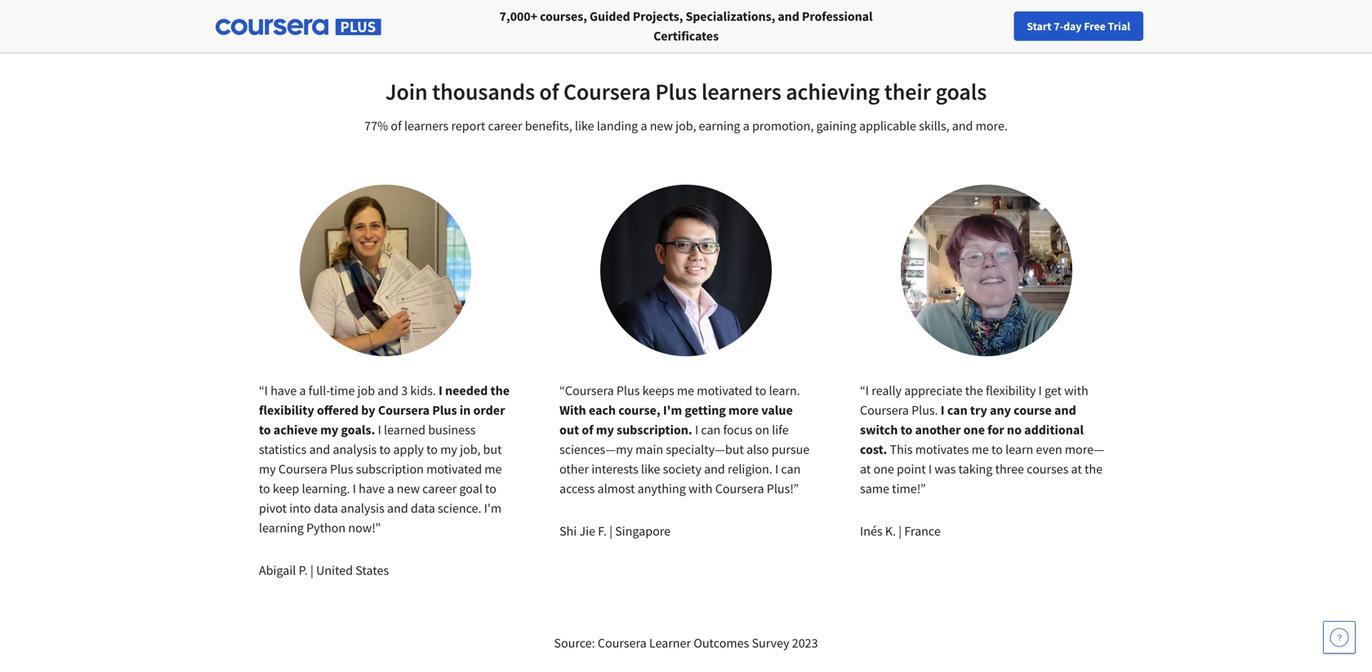 Task type: vqa. For each thing, say whether or not it's contained in the screenshot.
'results' on the left top of page
no



Task type: describe. For each thing, give the bounding box(es) containing it.
i'm inside i learned business statistics and analysis to apply to my job, but my coursera plus subscription motivated me to keep learning. i have a new career goal to pivot into data analysis and data science. i'm learning python now!
[[484, 500, 502, 516]]

society
[[663, 461, 702, 477]]

needed
[[445, 382, 488, 399]]

i up specialty—but
[[695, 422, 699, 438]]

pursue
[[772, 441, 810, 458]]

1 at from the left
[[861, 461, 871, 477]]

a inside i learned business statistics and analysis to apply to my job, but my coursera plus subscription motivated me to keep learning. i have a new career goal to pivot into data analysis and data science. i'm learning python now!
[[388, 481, 394, 497]]

gaining
[[817, 118, 857, 134]]

certificates
[[654, 28, 719, 44]]

find your new career
[[1024, 19, 1127, 34]]

offered
[[317, 402, 359, 418]]

coursera inside 'i can focus on life sciences—my main specialty—but also pursue other interests like society and religion. i can access almost anything with coursera plus!'
[[716, 481, 765, 497]]

benefits,
[[525, 118, 573, 134]]

subscription
[[356, 461, 424, 477]]

job
[[358, 382, 375, 399]]

one inside this motivates me to learn even more— at one point i was taking three courses at the same time!
[[874, 461, 895, 477]]

this motivates me to learn even more— at one point i was taking three courses at the same time!
[[861, 441, 1105, 497]]

learner image shi jie f. image
[[601, 185, 772, 356]]

1 horizontal spatial career
[[488, 118, 523, 134]]

specialty—but
[[666, 441, 744, 458]]

motivates
[[916, 441, 970, 458]]

in
[[460, 402, 471, 418]]

but
[[483, 441, 502, 458]]

i left really
[[866, 382, 870, 399]]

start 7-day free trial button
[[1014, 11, 1144, 41]]

trial
[[1109, 19, 1131, 34]]

landing
[[597, 118, 638, 134]]

achieve
[[274, 422, 318, 438]]

inés k. | france
[[861, 523, 941, 539]]

more—
[[1065, 441, 1105, 458]]

and down subscription at bottom
[[387, 500, 408, 516]]

| for i learned business statistics and analysis to apply to my job, but my coursera plus subscription motivated me to keep learning. i have a new career goal to pivot into data analysis and data science. i'm learning python now!
[[311, 562, 314, 579]]

course
[[1014, 402, 1052, 418]]

learning.
[[302, 481, 350, 497]]

your
[[1048, 19, 1070, 34]]

and inside 7,000+ courses, guided projects, specializations, and professional certificates
[[778, 8, 800, 25]]

with
[[560, 402, 586, 418]]

2 at from the left
[[1072, 461, 1083, 477]]

plus inside i needed the flexibility offered by coursera plus in order to achieve my goals.
[[433, 402, 457, 418]]

i'm inside coursera plus keeps me motivated to learn. with each course, i'm getting more value out of my subscription.
[[663, 402, 683, 418]]

me inside this motivates me to learn even more— at one point i was taking three courses at the same time!
[[972, 441, 990, 458]]

flexibility inside i needed the flexibility offered by coursera plus in order to achieve my goals.
[[259, 402, 314, 418]]

77% of learners report career benefits, like landing a new job, earning a promotion, gaining applicable skills, and more.
[[365, 118, 1008, 134]]

day
[[1064, 19, 1082, 34]]

i inside i can try any course and switch to another one for no additional cost.
[[941, 402, 945, 418]]

other
[[560, 461, 589, 477]]

goal
[[460, 481, 483, 497]]

learned
[[384, 422, 426, 438]]

get
[[1045, 382, 1062, 399]]

earning
[[699, 118, 741, 134]]

each
[[589, 402, 616, 418]]

united
[[316, 562, 353, 579]]

find your new career link
[[1016, 16, 1135, 37]]

try
[[971, 402, 988, 418]]

i needed the flexibility offered by coursera plus in order to achieve my goals.
[[259, 382, 510, 438]]

and right skills, at the right top of page
[[953, 118, 974, 134]]

and down achieve
[[309, 441, 330, 458]]

learn.
[[769, 382, 801, 399]]

can for focus
[[701, 422, 721, 438]]

on
[[756, 422, 770, 438]]

1 data from the left
[[314, 500, 338, 516]]

pivot
[[259, 500, 287, 516]]

cost.
[[861, 441, 888, 458]]

i inside i needed the flexibility offered by coursera plus in order to achieve my goals.
[[439, 382, 443, 399]]

anything
[[638, 481, 686, 497]]

this
[[890, 441, 913, 458]]

can for try
[[948, 402, 968, 418]]

to up subscription at bottom
[[380, 441, 391, 458]]

access
[[560, 481, 595, 497]]

7,000+
[[500, 8, 538, 25]]

a right landing
[[641, 118, 648, 134]]

to inside this motivates me to learn even more— at one point i was taking three courses at the same time!
[[992, 441, 1003, 458]]

i can try any course and switch to another one for no additional cost.
[[861, 402, 1084, 458]]

flexibility inside 'i really appreciate the flexibility i get with coursera plus.'
[[986, 382, 1036, 399]]

no
[[1008, 422, 1022, 438]]

find
[[1024, 19, 1046, 34]]

even
[[1037, 441, 1063, 458]]

coursera plus keeps me motivated to learn. with each course, i'm getting more value out of my subscription.
[[560, 382, 801, 438]]

to inside i can try any course and switch to another one for no additional cost.
[[901, 422, 913, 438]]

career
[[1095, 19, 1127, 34]]

3
[[401, 382, 408, 399]]

motivated inside coursera plus keeps me motivated to learn. with each course, i'm getting more value out of my subscription.
[[697, 382, 753, 399]]

appreciate
[[905, 382, 963, 399]]

join thousands of coursera plus learners achieving their goals
[[386, 77, 987, 106]]

also
[[747, 441, 769, 458]]

1 horizontal spatial of
[[540, 77, 559, 106]]

with inside 'i can focus on life sciences—my main specialty—but also pursue other interests like society and religion. i can access almost anything with coursera plus!'
[[689, 481, 713, 497]]

to right goal
[[485, 481, 497, 497]]

0 horizontal spatial learners
[[404, 118, 449, 134]]

kids.
[[411, 382, 436, 399]]

apply
[[393, 441, 424, 458]]

subscription.
[[617, 422, 693, 438]]

course,
[[619, 402, 661, 418]]

plus!
[[767, 481, 794, 497]]

2023
[[792, 635, 818, 651]]

my inside coursera plus keeps me motivated to learn. with each course, i'm getting more value out of my subscription.
[[596, 422, 614, 438]]

0 vertical spatial like
[[575, 118, 595, 134]]

report
[[451, 118, 486, 134]]

more
[[729, 402, 759, 418]]

coursera right source:
[[598, 635, 647, 651]]

now!
[[348, 520, 375, 536]]

abigail p. | united states
[[259, 562, 389, 579]]

getting
[[685, 402, 726, 418]]

help center image
[[1330, 628, 1350, 647]]

coursera up landing
[[564, 77, 651, 106]]

their
[[885, 77, 932, 106]]

was
[[935, 461, 956, 477]]

any
[[990, 402, 1012, 418]]

coursera inside coursera plus keeps me motivated to learn. with each course, i'm getting more value out of my subscription.
[[565, 382, 614, 399]]

my inside i needed the flexibility offered by coursera plus in order to achieve my goals.
[[321, 422, 339, 438]]

of inside coursera plus keeps me motivated to learn. with each course, i'm getting more value out of my subscription.
[[582, 422, 594, 438]]

plus inside i learned business statistics and analysis to apply to my job, but my coursera plus subscription motivated me to keep learning. i have a new career goal to pivot into data analysis and data science. i'm learning python now!
[[330, 461, 353, 477]]



Task type: locate. For each thing, give the bounding box(es) containing it.
motivated up goal
[[427, 461, 482, 477]]

to left learn.
[[756, 382, 767, 399]]

courses,
[[540, 8, 587, 25]]

free
[[1085, 19, 1106, 34]]

1 vertical spatial have
[[359, 481, 385, 497]]

0 horizontal spatial at
[[861, 461, 871, 477]]

1 horizontal spatial can
[[782, 461, 801, 477]]

2 horizontal spatial can
[[948, 402, 968, 418]]

i'm down keeps
[[663, 402, 683, 418]]

| for this motivates me to learn even more— at one point i was taking three courses at the same time!
[[899, 523, 902, 539]]

a left full- at the bottom
[[300, 382, 306, 399]]

outcomes
[[694, 635, 750, 651]]

k.
[[886, 523, 897, 539]]

1 horizontal spatial one
[[964, 422, 986, 438]]

i right the kids.
[[439, 382, 443, 399]]

with down society
[[689, 481, 713, 497]]

time
[[330, 382, 355, 399]]

job,
[[676, 118, 697, 134], [460, 441, 481, 458]]

1 horizontal spatial have
[[359, 481, 385, 497]]

the down more—
[[1085, 461, 1103, 477]]

|
[[610, 523, 613, 539], [899, 523, 902, 539], [311, 562, 314, 579]]

0 horizontal spatial like
[[575, 118, 595, 134]]

1 horizontal spatial new
[[650, 118, 673, 134]]

almost
[[598, 481, 635, 497]]

i right plus.
[[941, 402, 945, 418]]

sciences—my
[[560, 441, 633, 458]]

python
[[307, 520, 346, 536]]

a right earning
[[743, 118, 750, 134]]

i
[[265, 382, 268, 399], [439, 382, 443, 399], [866, 382, 870, 399], [1039, 382, 1043, 399], [941, 402, 945, 418], [378, 422, 381, 438], [695, 422, 699, 438], [775, 461, 779, 477], [929, 461, 932, 477], [353, 481, 356, 497]]

coursera inside i needed the flexibility offered by coursera plus in order to achieve my goals.
[[378, 402, 430, 418]]

1 vertical spatial motivated
[[427, 461, 482, 477]]

my down each
[[596, 422, 614, 438]]

of right out
[[582, 422, 594, 438]]

can down pursue
[[782, 461, 801, 477]]

specializations,
[[686, 8, 776, 25]]

have down subscription at bottom
[[359, 481, 385, 497]]

can down getting
[[701, 422, 721, 438]]

job, for but
[[460, 441, 481, 458]]

1 horizontal spatial the
[[966, 382, 984, 399]]

at down the cost. on the right bottom of page
[[861, 461, 871, 477]]

data left science.
[[411, 500, 435, 516]]

0 vertical spatial can
[[948, 402, 968, 418]]

like down main
[[641, 461, 661, 477]]

like
[[575, 118, 595, 134], [641, 461, 661, 477]]

i left the get
[[1039, 382, 1043, 399]]

interests
[[592, 461, 639, 477]]

plus up course,
[[617, 382, 640, 399]]

0 vertical spatial job,
[[676, 118, 697, 134]]

coursera down 3 at the left of the page
[[378, 402, 430, 418]]

i left was
[[929, 461, 932, 477]]

0 horizontal spatial |
[[311, 562, 314, 579]]

0 horizontal spatial new
[[397, 481, 420, 497]]

me right keeps
[[677, 382, 695, 399]]

of up the benefits,
[[540, 77, 559, 106]]

my
[[321, 422, 339, 438], [596, 422, 614, 438], [441, 441, 458, 458], [259, 461, 276, 477]]

i really appreciate the flexibility i get with coursera plus.
[[861, 382, 1089, 418]]

one up "same"
[[874, 461, 895, 477]]

plus.
[[912, 402, 939, 418]]

learners
[[702, 77, 782, 106], [404, 118, 449, 134]]

1 horizontal spatial at
[[1072, 461, 1083, 477]]

0 horizontal spatial i'm
[[484, 500, 502, 516]]

have left full- at the bottom
[[271, 382, 297, 399]]

plus up 77% of learners report career benefits, like landing a new job, earning a promotion, gaining applicable skills, and more.
[[656, 77, 697, 106]]

to up 'pivot'
[[259, 481, 270, 497]]

the up order
[[491, 382, 510, 399]]

plus up learning.
[[330, 461, 353, 477]]

0 horizontal spatial have
[[271, 382, 297, 399]]

coursera down religion.
[[716, 481, 765, 497]]

0 vertical spatial with
[[1065, 382, 1089, 399]]

my down the "statistics"
[[259, 461, 276, 477]]

77%
[[365, 118, 388, 134]]

states
[[356, 562, 389, 579]]

0 vertical spatial flexibility
[[986, 382, 1036, 399]]

1 vertical spatial flexibility
[[259, 402, 314, 418]]

start
[[1027, 19, 1052, 34]]

singapore
[[615, 523, 671, 539]]

full-
[[309, 382, 330, 399]]

i right learning.
[[353, 481, 356, 497]]

coursera up each
[[565, 382, 614, 399]]

with right the get
[[1065, 382, 1089, 399]]

learner image abigail p. image
[[300, 185, 472, 356]]

motivated up more
[[697, 382, 753, 399]]

courses
[[1027, 461, 1069, 477]]

i learned business statistics and analysis to apply to my job, but my coursera plus subscription motivated me to keep learning. i have a new career goal to pivot into data analysis and data science. i'm learning python now!
[[259, 422, 502, 536]]

0 vertical spatial motivated
[[697, 382, 753, 399]]

and up additional
[[1055, 402, 1077, 418]]

1 horizontal spatial job,
[[676, 118, 697, 134]]

2 vertical spatial can
[[782, 461, 801, 477]]

and down specialty—but
[[705, 461, 726, 477]]

main
[[636, 441, 664, 458]]

1 vertical spatial like
[[641, 461, 661, 477]]

f.
[[598, 523, 607, 539]]

with inside 'i really appreciate the flexibility i get with coursera plus.'
[[1065, 382, 1089, 399]]

| right p.
[[311, 562, 314, 579]]

have inside i learned business statistics and analysis to apply to my job, but my coursera plus subscription motivated me to keep learning. i have a new career goal to pivot into data analysis and data science. i'm learning python now!
[[359, 481, 385, 497]]

0 horizontal spatial data
[[314, 500, 338, 516]]

1 vertical spatial with
[[689, 481, 713, 497]]

applicable
[[860, 118, 917, 134]]

0 vertical spatial new
[[650, 118, 673, 134]]

1 vertical spatial me
[[972, 441, 990, 458]]

0 vertical spatial i'm
[[663, 402, 683, 418]]

and left 3 at the left of the page
[[378, 382, 399, 399]]

coursera inside 'i really appreciate the flexibility i get with coursera plus.'
[[861, 402, 909, 418]]

the up try
[[966, 382, 984, 399]]

plus
[[656, 77, 697, 106], [617, 382, 640, 399], [433, 402, 457, 418], [330, 461, 353, 477]]

like inside 'i can focus on life sciences—my main specialty—but also pursue other interests like society and religion. i can access almost anything with coursera plus!'
[[641, 461, 661, 477]]

a down subscription at bottom
[[388, 481, 394, 497]]

i can focus on life sciences—my main specialty—but also pursue other interests like society and religion. i can access almost anything with coursera plus!
[[560, 422, 810, 497]]

shi
[[560, 523, 577, 539]]

| right k.
[[899, 523, 902, 539]]

me inside coursera plus keeps me motivated to learn. with each course, i'm getting more value out of my subscription.
[[677, 382, 695, 399]]

0 horizontal spatial flexibility
[[259, 402, 314, 418]]

job, for earning
[[676, 118, 697, 134]]

and left professional
[[778, 8, 800, 25]]

2 horizontal spatial of
[[582, 422, 594, 438]]

by
[[361, 402, 376, 418]]

the inside i needed the flexibility offered by coursera plus in order to achieve my goals.
[[491, 382, 510, 399]]

i inside this motivates me to learn even more— at one point i was taking three courses at the same time!
[[929, 461, 932, 477]]

2 horizontal spatial the
[[1085, 461, 1103, 477]]

more.
[[976, 118, 1008, 134]]

i'm
[[663, 402, 683, 418], [484, 500, 502, 516]]

to down for
[[992, 441, 1003, 458]]

0 vertical spatial career
[[488, 118, 523, 134]]

additional
[[1025, 422, 1084, 438]]

0 horizontal spatial one
[[874, 461, 895, 477]]

0 horizontal spatial can
[[701, 422, 721, 438]]

1 vertical spatial of
[[391, 118, 402, 134]]

1 vertical spatial job,
[[460, 441, 481, 458]]

my down business
[[441, 441, 458, 458]]

religion.
[[728, 461, 773, 477]]

1 horizontal spatial data
[[411, 500, 435, 516]]

to right "apply"
[[427, 441, 438, 458]]

a
[[641, 118, 648, 134], [743, 118, 750, 134], [300, 382, 306, 399], [388, 481, 394, 497]]

0 horizontal spatial me
[[485, 461, 502, 477]]

1 horizontal spatial me
[[677, 382, 695, 399]]

focus
[[724, 422, 753, 438]]

three
[[996, 461, 1025, 477]]

start 7-day free trial
[[1027, 19, 1131, 34]]

None search field
[[225, 10, 617, 43]]

professional
[[802, 8, 873, 25]]

plus inside coursera plus keeps me motivated to learn. with each course, i'm getting more value out of my subscription.
[[617, 382, 640, 399]]

i'm right science.
[[484, 500, 502, 516]]

one
[[964, 422, 986, 438], [874, 461, 895, 477]]

analysis down goals.
[[333, 441, 377, 458]]

value
[[762, 402, 793, 418]]

1 vertical spatial can
[[701, 422, 721, 438]]

coursera down really
[[861, 402, 909, 418]]

0 horizontal spatial career
[[423, 481, 457, 497]]

can left try
[[948, 402, 968, 418]]

learners up earning
[[702, 77, 782, 106]]

taking
[[959, 461, 993, 477]]

1 horizontal spatial |
[[610, 523, 613, 539]]

0 vertical spatial analysis
[[333, 441, 377, 458]]

new inside i learned business statistics and analysis to apply to my job, but my coursera plus subscription motivated me to keep learning. i have a new career goal to pivot into data analysis and data science. i'm learning python now!
[[397, 481, 420, 497]]

1 horizontal spatial learners
[[702, 77, 782, 106]]

switch
[[861, 422, 898, 438]]

career right report
[[488, 118, 523, 134]]

learning
[[259, 520, 304, 536]]

survey
[[752, 635, 790, 651]]

| right f. at bottom left
[[610, 523, 613, 539]]

to up this on the bottom of the page
[[901, 422, 913, 438]]

1 vertical spatial career
[[423, 481, 457, 497]]

and inside i can try any course and switch to another one for no additional cost.
[[1055, 402, 1077, 418]]

learners down join
[[404, 118, 449, 134]]

guided
[[590, 8, 631, 25]]

source: coursera learner outcomes survey 2023
[[554, 635, 818, 651]]

to inside i needed the flexibility offered by coursera plus in order to achieve my goals.
[[259, 422, 271, 438]]

can inside i can try any course and switch to another one for no additional cost.
[[948, 402, 968, 418]]

learner image inés k. image
[[901, 185, 1073, 356]]

0 horizontal spatial motivated
[[427, 461, 482, 477]]

goals.
[[341, 422, 375, 438]]

shi jie f. | singapore
[[560, 523, 671, 539]]

of right 77%
[[391, 118, 402, 134]]

with
[[1065, 382, 1089, 399], [689, 481, 713, 497]]

the inside this motivates me to learn even more— at one point i was taking three courses at the same time!
[[1085, 461, 1103, 477]]

7-
[[1054, 19, 1064, 34]]

keep
[[273, 481, 299, 497]]

0 horizontal spatial the
[[491, 382, 510, 399]]

to inside coursera plus keeps me motivated to learn. with each course, i'm getting more value out of my subscription.
[[756, 382, 767, 399]]

0 vertical spatial have
[[271, 382, 297, 399]]

one down try
[[964, 422, 986, 438]]

1 vertical spatial new
[[397, 481, 420, 497]]

job, left but
[[460, 441, 481, 458]]

2 horizontal spatial me
[[972, 441, 990, 458]]

me down but
[[485, 461, 502, 477]]

i left full- at the bottom
[[265, 382, 268, 399]]

out
[[560, 422, 579, 438]]

flexibility up achieve
[[259, 402, 314, 418]]

projects,
[[633, 8, 683, 25]]

2 vertical spatial me
[[485, 461, 502, 477]]

to up the "statistics"
[[259, 422, 271, 438]]

1 vertical spatial one
[[874, 461, 895, 477]]

0 horizontal spatial job,
[[460, 441, 481, 458]]

new down subscription at bottom
[[397, 481, 420, 497]]

1 horizontal spatial motivated
[[697, 382, 753, 399]]

really
[[872, 382, 902, 399]]

coursera plus image
[[216, 19, 382, 35]]

career up science.
[[423, 481, 457, 497]]

join
[[386, 77, 428, 106]]

science.
[[438, 500, 482, 516]]

1 horizontal spatial flexibility
[[986, 382, 1036, 399]]

i right goals.
[[378, 422, 381, 438]]

statistics
[[259, 441, 307, 458]]

achieving
[[786, 77, 880, 106]]

0 vertical spatial me
[[677, 382, 695, 399]]

job, inside i learned business statistics and analysis to apply to my job, but my coursera plus subscription motivated me to keep learning. i have a new career goal to pivot into data analysis and data science. i'm learning python now!
[[460, 441, 481, 458]]

like left landing
[[575, 118, 595, 134]]

0 vertical spatial learners
[[702, 77, 782, 106]]

job, left earning
[[676, 118, 697, 134]]

the inside 'i really appreciate the flexibility i get with coursera plus.'
[[966, 382, 984, 399]]

one inside i can try any course and switch to another one for no additional cost.
[[964, 422, 986, 438]]

data down learning.
[[314, 500, 338, 516]]

1 horizontal spatial with
[[1065, 382, 1089, 399]]

0 horizontal spatial of
[[391, 118, 402, 134]]

for
[[988, 422, 1005, 438]]

at down more—
[[1072, 461, 1083, 477]]

i up plus!
[[775, 461, 779, 477]]

1 vertical spatial i'm
[[484, 500, 502, 516]]

0 vertical spatial one
[[964, 422, 986, 438]]

analysis up now!
[[341, 500, 385, 516]]

into
[[289, 500, 311, 516]]

abigail
[[259, 562, 296, 579]]

to
[[756, 382, 767, 399], [259, 422, 271, 438], [901, 422, 913, 438], [380, 441, 391, 458], [427, 441, 438, 458], [992, 441, 1003, 458], [259, 481, 270, 497], [485, 481, 497, 497]]

flexibility up any
[[986, 382, 1036, 399]]

me inside i learned business statistics and analysis to apply to my job, but my coursera plus subscription motivated me to keep learning. i have a new career goal to pivot into data analysis and data science. i'm learning python now!
[[485, 461, 502, 477]]

coursera up keep
[[279, 461, 328, 477]]

motivated inside i learned business statistics and analysis to apply to my job, but my coursera plus subscription motivated me to keep learning. i have a new career goal to pivot into data analysis and data science. i'm learning python now!
[[427, 461, 482, 477]]

of
[[540, 77, 559, 106], [391, 118, 402, 134], [582, 422, 594, 438]]

0 vertical spatial of
[[540, 77, 559, 106]]

2 horizontal spatial |
[[899, 523, 902, 539]]

my down the offered
[[321, 422, 339, 438]]

and inside 'i can focus on life sciences—my main specialty—but also pursue other interests like society and religion. i can access almost anything with coursera plus!'
[[705, 461, 726, 477]]

1 horizontal spatial like
[[641, 461, 661, 477]]

order
[[474, 402, 505, 418]]

2 data from the left
[[411, 500, 435, 516]]

career inside i learned business statistics and analysis to apply to my job, but my coursera plus subscription motivated me to keep learning. i have a new career goal to pivot into data analysis and data science. i'm learning python now!
[[423, 481, 457, 497]]

plus left in
[[433, 402, 457, 418]]

data
[[314, 500, 338, 516], [411, 500, 435, 516]]

1 vertical spatial analysis
[[341, 500, 385, 516]]

7,000+ courses, guided projects, specializations, and professional certificates
[[500, 8, 873, 44]]

2 vertical spatial of
[[582, 422, 594, 438]]

1 horizontal spatial i'm
[[663, 402, 683, 418]]

1 vertical spatial learners
[[404, 118, 449, 134]]

coursera inside i learned business statistics and analysis to apply to my job, but my coursera plus subscription motivated me to keep learning. i have a new career goal to pivot into data analysis and data science. i'm learning python now!
[[279, 461, 328, 477]]

analysis
[[333, 441, 377, 458], [341, 500, 385, 516]]

the
[[491, 382, 510, 399], [966, 382, 984, 399], [1085, 461, 1103, 477]]

0 horizontal spatial with
[[689, 481, 713, 497]]

me up taking at the right of the page
[[972, 441, 990, 458]]

new down 'join thousands of coursera plus learners achieving their goals'
[[650, 118, 673, 134]]



